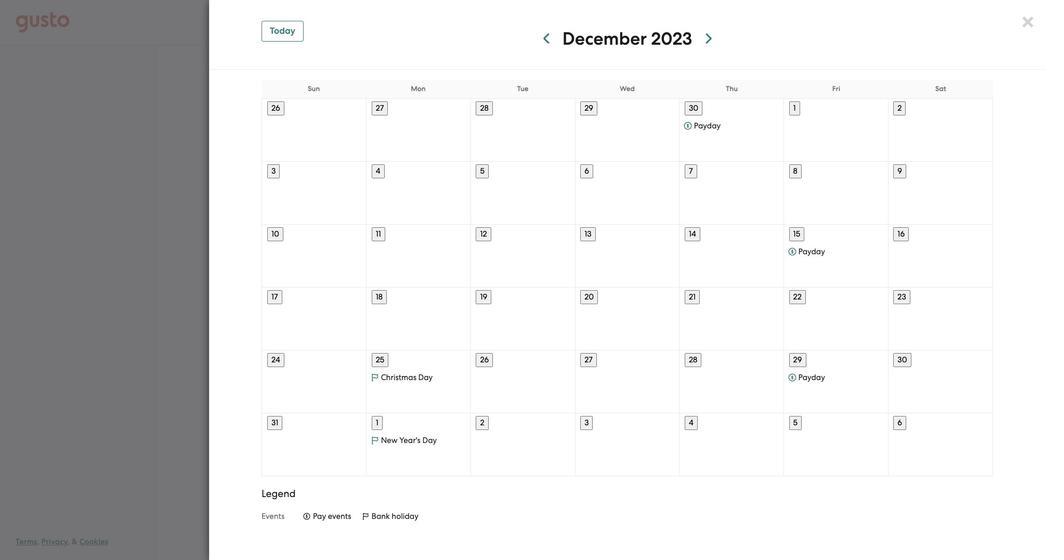 Task type: describe. For each thing, give the bounding box(es) containing it.
5 for "5" button related to left 5 'cell'
[[480, 166, 485, 176]]

you inside refer a business of 10+ employees and you both get double!
[[881, 351, 893, 358]]

cash in when your referral signs up for gusto.
[[257, 127, 443, 138]]

1 horizontal spatial 1
[[794, 103, 796, 113]]

1 horizontal spatial 1 cell
[[784, 99, 889, 115]]

0 vertical spatial 29 cell
[[575, 99, 680, 115]]

0 vertical spatial $1,000
[[466, 127, 493, 138]]

card
[[918, 444, 933, 452]]

1 vertical spatial be
[[275, 481, 284, 490]]

1 horizontal spatial trademarked
[[598, 481, 641, 490]]

for up gusto.com at the bottom right of the page
[[861, 481, 870, 490]]

of inside refer a business of 10+ employees and you both get double!
[[810, 351, 817, 358]]

a inside refer a business of 10+ employees and you both get double!
[[776, 351, 780, 358]]

0 vertical spatial link
[[410, 173, 432, 189]]

referee down "paid," on the right bottom of the page
[[886, 469, 909, 477]]

the up any in the bottom right of the page
[[696, 469, 707, 477]]

small-
[[537, 398, 588, 419]]

1 vertical spatial day
[[423, 436, 437, 445]]

sign inside they sign up and run their first paid payroll
[[800, 247, 817, 258]]

mon column header
[[411, 85, 426, 93]]

8 button
[[789, 164, 802, 178]]

row group containing 3
[[262, 161, 994, 224]]

get inside you both get gift cards! $500
[[818, 305, 831, 316]]

17 cell
[[262, 288, 367, 304]]

0 horizontal spatial 1 cell
[[367, 413, 471, 430]]

gusto up card.
[[388, 444, 407, 452]]

fri column header
[[833, 85, 841, 93]]

25 cell
[[367, 351, 471, 367]]

0 vertical spatial must
[[334, 444, 350, 452]]

are
[[382, 481, 393, 490]]

sat column header
[[936, 85, 947, 93]]

0 horizontal spatial 5 cell
[[471, 162, 575, 178]]

gusto down content-
[[916, 494, 935, 502]]

misspellings
[[793, 481, 832, 490]]

include
[[580, 494, 603, 502]]

referee up order
[[621, 457, 644, 465]]

card.
[[403, 457, 420, 465]]

0 horizontal spatial email
[[335, 263, 369, 279]]

on:
[[344, 230, 357, 241]]

both inside refer a business of 10+ employees and you both get double!
[[894, 351, 909, 358]]

wed column header
[[620, 85, 635, 93]]

events
[[328, 512, 351, 521]]

1 horizontal spatial 5 cell
[[784, 413, 889, 430]]

1 horizontal spatial 29 cell
[[784, 351, 889, 367]]

wed
[[620, 85, 635, 93]]

promotion
[[709, 469, 743, 477]]

3 for top '3' 'button'
[[272, 166, 276, 176]]

0 vertical spatial time
[[297, 78, 311, 86]]

row group containing 17
[[262, 287, 994, 350]]

0 horizontal spatial trademarked
[[515, 494, 558, 502]]

bank holiday
[[372, 512, 419, 521]]

the right 'at'
[[313, 481, 324, 490]]

0 horizontal spatial 28 cell
[[471, 99, 575, 115]]

derivations,
[[710, 481, 749, 490]]

20 button
[[581, 290, 598, 304]]

will up referrer
[[826, 444, 837, 452]]

referral
[[335, 127, 365, 138]]

0 vertical spatial 3 button
[[267, 164, 280, 178]]

0 horizontal spatial of
[[465, 494, 472, 502]]

1 vertical spatial 30 cell
[[889, 351, 993, 367]]

Enter email address email field
[[279, 290, 685, 313]]

get inside refer a business of 10+ employees and you both get double!
[[911, 351, 922, 358]]

gusto down misspellings
[[799, 494, 819, 502]]

they
[[779, 247, 798, 258]]

the up search
[[874, 469, 884, 477]]

20
[[585, 292, 594, 302]]

27 for bottommost 27 cell
[[585, 355, 593, 365]]

payouts,
[[745, 469, 773, 477]]

module__icon___go7vc image left bank
[[362, 513, 369, 520]]

0 vertical spatial more
[[637, 127, 658, 138]]

fri
[[833, 85, 841, 93]]

christmas day
[[381, 373, 433, 382]]

31 cell
[[262, 413, 367, 430]]

0 horizontal spatial 26 button
[[267, 101, 284, 115]]

based
[[257, 494, 278, 502]]

link for share the link on: facebook
[[328, 230, 342, 241]]

2 vertical spatial first
[[808, 457, 820, 465]]

within
[[597, 444, 618, 452]]

(10)
[[692, 457, 703, 465]]

1 vertical spatial first
[[756, 444, 768, 452]]

99% satisfaction. highest score in small-business payroll software.
[[257, 398, 806, 419]]

10 button
[[267, 227, 284, 241]]

how it works
[[726, 152, 805, 168]]

privacy link
[[41, 537, 68, 547]]

for left gusto.
[[402, 127, 414, 138]]

× document
[[209, 0, 1046, 560]]

your left referee's
[[711, 444, 725, 452]]

limited
[[272, 78, 296, 86]]

how
[[726, 152, 754, 168]]

gusto.com
[[850, 494, 885, 502]]

1 horizontal spatial 3 button
[[581, 416, 593, 430]]

$500 inside you both get gift cards! $500
[[769, 318, 791, 329]]

referee down 31 cell
[[309, 444, 332, 452]]

sat
[[936, 85, 947, 93]]

cannot
[[433, 481, 456, 490]]

(or
[[489, 97, 512, 119]]

for down ten
[[686, 469, 695, 477]]

payroll,
[[649, 494, 673, 502]]

&
[[72, 537, 78, 547]]

variations
[[750, 481, 783, 490]]

0 vertical spatial 1 button
[[789, 101, 800, 115]]

the right the for
[[421, 494, 431, 502]]

content-
[[904, 481, 932, 490]]

and inside refer a business of 10+ employees and you both get double!
[[867, 351, 879, 358]]

1 horizontal spatial 6 button
[[894, 416, 907, 430]]

0 horizontal spatial in
[[280, 127, 288, 138]]

buy
[[902, 494, 914, 502]]

1 horizontal spatial 26 button
[[476, 353, 493, 367]]

month view table
[[262, 80, 994, 487]]

tue
[[517, 85, 529, 93]]

0 horizontal spatial 1
[[376, 418, 379, 428]]

4 button for right 4 cell
[[685, 416, 698, 430]]

1 horizontal spatial 3 cell
[[575, 413, 680, 430]]

signs
[[367, 127, 387, 138]]

hr,
[[696, 494, 708, 502]]

24 cell
[[262, 351, 367, 367]]

sign inside to qualify, your referee must sign up for gusto by january 31st, 2024 and run one or more paid payrolls. within thirty (30) calendar days of your referee's first paid invoice, you will receive a $500 visa gift card and your referee will receive a $100 visa gift card. additionally, if you qualify pursuant to these terms and your referee onboards ten (10) or more employees prior to the first payroll run and invoice paid, the incentive offered to you above will increase to $1,000 and the incentive for your referee will increase to $200. in order to be eligible for the promotion payouts, both the referrer account and the referee account must be open at the time the payouts are issued. you cannot participate in pay-per-click advertising on trademarked terms, including any derivations, variations or misspellings thereof, for search or content- based campaigns on google, msn, or yahoo. for the purposes of these terms, trademarked terms include gusto, gusto payroll, gusto hr, gusto benefits, zenpayroll, gusto coupon, gusto.com and buy gusto (all keywords apply as broad match).
[[352, 444, 365, 452]]

will up click
[[543, 469, 554, 477]]

or right 'msn,' at the left of the page
[[376, 494, 382, 502]]

×
[[1021, 8, 1035, 34]]

20 cell
[[575, 288, 680, 304]]

paid,
[[898, 457, 915, 465]]

referee up offered
[[289, 457, 312, 465]]

above
[[336, 469, 357, 477]]

double!)
[[517, 97, 585, 119]]

or right one
[[523, 444, 530, 452]]

or right has
[[626, 127, 635, 138]]

1 horizontal spatial if
[[495, 127, 501, 138]]

your inside share your link with another business owner
[[803, 190, 821, 200]]

your down "qualify,"
[[272, 457, 287, 465]]

highest
[[404, 398, 467, 419]]

both inside you both get gift cards! $500
[[796, 305, 816, 316]]

0 vertical spatial 27 cell
[[367, 99, 471, 115]]

1 horizontal spatial paid
[[770, 444, 785, 452]]

1 vertical spatial receive
[[326, 457, 349, 465]]

will down 31 cell
[[314, 457, 324, 465]]

january
[[419, 444, 446, 452]]

the left referrer
[[792, 469, 803, 477]]

qualify
[[484, 457, 507, 465]]

works
[[768, 152, 805, 168]]

you both get gift cards! $500
[[769, 305, 874, 329]]

13 cell
[[575, 225, 680, 241]]

and right copy
[[314, 173, 338, 189]]

1 horizontal spatial 10
[[615, 127, 624, 138]]

2 , from the left
[[68, 537, 70, 547]]

score
[[471, 398, 514, 419]]

0 vertical spatial 26 cell
[[262, 99, 367, 115]]

referral's
[[524, 127, 559, 138]]

for
[[409, 494, 419, 502]]

row containing 24
[[262, 351, 993, 413]]

invoice,
[[786, 444, 811, 452]]

10+
[[818, 351, 829, 358]]

2 horizontal spatial in
[[518, 398, 533, 419]]

for left year's
[[377, 444, 386, 452]]

payroll inside to qualify, your referee must sign up for gusto by january 31st, 2024 and run one or more paid payrolls. within thirty (30) calendar days of your referee's first paid invoice, you will receive a $500 visa gift card and your referee will receive a $100 visa gift card. additionally, if you qualify pursuant to these terms and your referee onboards ten (10) or more employees prior to the first payroll run and invoice paid, the incentive offered to you above will increase to $1,000 and the incentive for your referee will increase to $200. in order to be eligible for the promotion payouts, both the referrer account and the referee account must be open at the time the payouts are issued. you cannot participate in pay-per-click advertising on trademarked terms, including any derivations, variations or misspellings thereof, for search or content- based campaigns on google, msn, or yahoo. for the purposes of these terms, trademarked terms include gusto, gusto payroll, gusto hr, gusto benefits, zenpayroll, gusto coupon, gusto.com and buy gusto (all keywords apply as broad match).
[[822, 457, 844, 465]]

1 horizontal spatial 2 cell
[[889, 99, 993, 115]]

2 horizontal spatial a
[[864, 444, 869, 452]]

gusto.
[[416, 127, 443, 138]]

you inside to qualify, your referee must sign up for gusto by january 31st, 2024 and run one or more paid payrolls. within thirty (30) calendar days of your referee's first paid invoice, you will receive a $500 visa gift card and your referee will receive a $100 visa gift card. additionally, if you qualify pursuant to these terms and your referee onboards ten (10) or more employees prior to the first payroll run and invoice paid, the incentive offered to you above will increase to $1,000 and the incentive for your referee will increase to $200. in order to be eligible for the promotion payouts, both the referrer account and the referee account must be open at the time the payouts are issued. you cannot participate in pay-per-click advertising on trademarked terms, including any derivations, variations or misspellings thereof, for search or content- based campaigns on google, msn, or yahoo. for the purposes of these terms, trademarked terms include gusto, gusto payroll, gusto hr, gusto benefits, zenpayroll, gusto coupon, gusto.com and buy gusto (all keywords apply as broad match).
[[419, 481, 431, 490]]

13 button
[[581, 227, 596, 241]]

0 vertical spatial terms
[[568, 457, 586, 465]]

msn,
[[356, 494, 374, 502]]

your down within
[[605, 457, 619, 465]]

1 vertical spatial 27 cell
[[575, 351, 680, 367]]

5 button for rightmost 5 'cell'
[[789, 416, 802, 430]]

additionally,
[[421, 457, 463, 465]]

for down sun
[[305, 97, 328, 119]]

preview email
[[531, 325, 588, 336]]

their
[[867, 247, 885, 258]]

module__icon___go7vc image left pay in the left bottom of the page
[[303, 513, 311, 520]]

to right order
[[641, 469, 648, 477]]

7 button
[[685, 164, 697, 178]]

to up issued.
[[401, 469, 407, 477]]

12 button
[[476, 227, 491, 241]]

$100 inside to qualify, your referee must sign up for gusto by january 31st, 2024 and run one or more paid payrolls. within thirty (30) calendar days of your referee's first paid invoice, you will receive a $500 visa gift card and your referee will receive a $100 visa gift card. additionally, if you qualify pursuant to these terms and your referee onboards ten (10) or more employees prior to the first payroll run and invoice paid, the incentive offered to you above will increase to $1,000 and the incentive for your referee will increase to $200. in order to be eligible for the promotion payouts, both the referrer account and the referee account must be open at the time the payouts are issued. you cannot participate in pay-per-click advertising on trademarked terms, including any derivations, variations or misspellings thereof, for search or content- based campaigns on google, msn, or yahoo. for the purposes of these terms, trademarked terms include gusto, gusto payroll, gusto hr, gusto benefits, zenpayroll, gusto coupon, gusto.com and buy gusto (all keywords apply as broad match).
[[357, 457, 373, 465]]

2 vertical spatial a
[[351, 457, 356, 465]]

11
[[376, 229, 381, 239]]

10 cell
[[262, 225, 367, 241]]

to right prior
[[787, 457, 793, 465]]

the down invoice,
[[795, 457, 806, 465]]

31
[[272, 418, 278, 428]]

1 vertical spatial gift
[[905, 444, 916, 452]]

qualify,
[[267, 444, 291, 452]]

0 horizontal spatial gift
[[390, 457, 401, 465]]

when
[[290, 127, 312, 138]]

0 horizontal spatial more
[[532, 444, 549, 452]]

link for share your link with another business owner
[[823, 190, 837, 200]]

prior
[[769, 457, 785, 465]]

1 horizontal spatial 2
[[898, 103, 902, 113]]

0 horizontal spatial 1 button
[[372, 416, 383, 430]]

2 button for 2 "cell" to the left
[[476, 416, 489, 430]]

0 vertical spatial 6 cell
[[575, 162, 680, 178]]

0 horizontal spatial paid
[[551, 444, 566, 452]]

to right pursuant in the bottom of the page
[[540, 457, 547, 465]]

19
[[480, 292, 488, 302]]

home image
[[16, 12, 70, 33]]

0 horizontal spatial $500
[[257, 97, 301, 119]]

15
[[794, 229, 801, 239]]

3 for rightmost '3' 'button'
[[585, 418, 589, 428]]

gusto down 'derivations,'
[[709, 494, 729, 502]]

0 vertical spatial day
[[419, 373, 433, 382]]

business left has
[[561, 127, 596, 138]]

referee's
[[727, 444, 754, 452]]

1 vertical spatial terms
[[560, 494, 578, 502]]

0 horizontal spatial these
[[473, 494, 491, 502]]

by inside to qualify, your referee must sign up for gusto by january 31st, 2024 and run one or more paid payrolls. within thirty (30) calendar days of your referee's first paid invoice, you will receive a $500 visa gift card and your referee will receive a $100 visa gift card. additionally, if you qualify pursuant to these terms and your referee onboards ten (10) or more employees prior to the first payroll run and invoice paid, the incentive offered to you above will increase to $1,000 and the incentive for your referee will increase to $200. in order to be eligible for the promotion payouts, both the referrer account and the referee account must be open at the time the payouts are issued. you cannot participate in pay-per-click advertising on trademarked terms, including any derivations, variations or misspellings thereof, for search or content- based campaigns on google, msn, or yahoo. for the purposes of these terms, trademarked terms include gusto, gusto payroll, gusto hr, gusto benefits, zenpayroll, gusto coupon, gusto.com and buy gusto (all keywords apply as broad match).
[[409, 444, 417, 452]]

for down the mon
[[415, 97, 438, 119]]

to
[[257, 444, 265, 452]]

and inside they sign up and run their first paid payroll
[[832, 247, 849, 258]]

29 for 29 button associated with the top 29 cell
[[585, 103, 594, 113]]

module__icon___go7vc image left new
[[371, 436, 379, 445]]

share for share your link with another
[[777, 190, 801, 200]]

1 account from the left
[[831, 469, 857, 477]]

1 vertical spatial run
[[496, 444, 507, 452]]

they sign up and run their first paid payroll
[[769, 247, 885, 271]]

in inside to qualify, your referee must sign up for gusto by january 31st, 2024 and run one or more paid payrolls. within thirty (30) calendar days of your referee's first paid invoice, you will receive a $500 visa gift card and your referee will receive a $100 visa gift card. additionally, if you qualify pursuant to these terms and your referee onboards ten (10) or more employees prior to the first payroll run and invoice paid, the incentive offered to you above will increase to $1,000 and the incentive for your referee will increase to $200. in order to be eligible for the promotion payouts, both the referrer account and the referee account must be open at the time the payouts are issued. you cannot participate in pay-per-click advertising on trademarked terms, including any derivations, variations or misspellings thereof, for search or content- based campaigns on google, msn, or yahoo. for the purposes of these terms, trademarked terms include gusto, gusto payroll, gusto hr, gusto benefits, zenpayroll, gusto coupon, gusto.com and buy gusto (all keywords apply as broad match).
[[496, 481, 502, 490]]

benefits,
[[731, 494, 759, 502]]

1 vertical spatial on
[[318, 494, 326, 502]]

0 vertical spatial be
[[650, 469, 658, 477]]

25
[[376, 355, 385, 365]]

for down qualify
[[491, 469, 500, 477]]

days
[[685, 444, 700, 452]]

will up the payouts
[[359, 469, 370, 477]]

module__icon___go7vc image down 25 button
[[371, 373, 379, 382]]

0 vertical spatial $100
[[372, 97, 411, 119]]

gusto,
[[605, 494, 626, 502]]

19 button
[[476, 290, 492, 304]]

1 horizontal spatial 26
[[480, 355, 489, 365]]

28 button for left 28 cell
[[476, 101, 493, 115]]

your right when
[[315, 127, 333, 138]]

1 horizontal spatial receive
[[839, 444, 862, 452]]

cookies button
[[79, 536, 108, 548]]

21 cell
[[680, 288, 784, 304]]

broad
[[332, 506, 352, 515]]

0 vertical spatial 30 cell
[[680, 99, 784, 115]]

22 cell
[[784, 288, 889, 304]]

and left buy
[[887, 494, 900, 502]]

1 vertical spatial terms,
[[493, 494, 513, 502]]

8 cell
[[784, 162, 889, 178]]

0 horizontal spatial 4 cell
[[367, 162, 471, 178]]

0 vertical spatial 3 cell
[[262, 162, 367, 178]]

0 horizontal spatial by
[[316, 263, 331, 279]]

zenpayroll,
[[761, 494, 797, 502]]

to down and at the right of the page
[[585, 469, 592, 477]]

2 vertical spatial run
[[846, 457, 857, 465]]

year's
[[400, 436, 421, 445]]

0 horizontal spatial 2 cell
[[471, 413, 575, 430]]

your down (or
[[503, 127, 521, 138]]

16 cell
[[889, 225, 993, 241]]

28 for rightmost 28 cell
[[689, 355, 698, 365]]

1 horizontal spatial of
[[702, 444, 709, 452]]

1 vertical spatial 26 cell
[[471, 351, 575, 367]]

module__icon___go7vc image up software.
[[788, 373, 797, 382]]

1 horizontal spatial 28 cell
[[680, 351, 784, 367]]

module__icon___go7vc image down 15 'button'
[[788, 248, 797, 256]]

18
[[376, 292, 383, 302]]

1 horizontal spatial terms,
[[643, 481, 663, 490]]

copy and share your link
[[279, 173, 432, 189]]

1 horizontal spatial 4 cell
[[680, 413, 784, 430]]

the up cannot on the bottom left
[[448, 469, 458, 477]]

gusto navigation element
[[0, 45, 156, 86]]

business inside refer a business of 10+ employees and you both get double!
[[782, 351, 808, 358]]

and left invoice
[[859, 457, 872, 465]]

13
[[585, 229, 592, 239]]



Task type: vqa. For each thing, say whether or not it's contained in the screenshot.
status
no



Task type: locate. For each thing, give the bounding box(es) containing it.
gusto down including
[[675, 494, 695, 502]]

$500 down limited
[[257, 97, 301, 119]]

business up thirty
[[588, 398, 658, 419]]

day down 25 cell
[[419, 373, 433, 382]]

1 horizontal spatial 27 button
[[581, 353, 597, 367]]

trademarked down click
[[515, 494, 558, 502]]

new
[[381, 436, 398, 445]]

0 horizontal spatial $1,000
[[409, 469, 431, 477]]

4 cell up referee's
[[680, 413, 784, 430]]

1 vertical spatial 1 button
[[372, 416, 383, 430]]

time
[[297, 78, 311, 86], [325, 481, 340, 490]]

15 cell
[[784, 225, 889, 241]]

2
[[898, 103, 902, 113], [480, 418, 485, 428]]

0 horizontal spatial 2
[[480, 418, 485, 428]]

incentive
[[257, 469, 287, 477], [460, 469, 490, 477]]

$500 for you, $100 for them (or double!)
[[257, 97, 585, 119]]

1 horizontal spatial time
[[325, 481, 340, 490]]

$200.
[[593, 469, 612, 477]]

time inside to qualify, your referee must sign up for gusto by january 31st, 2024 and run one or more paid payrolls. within thirty (30) calendar days of your referee's first paid invoice, you will receive a $500 visa gift card and your referee will receive a $100 visa gift card. additionally, if you qualify pursuant to these terms and your referee onboards ten (10) or more employees prior to the first payroll run and invoice paid, the incentive offered to you above will increase to $1,000 and the incentive for your referee will increase to $200. in order to be eligible for the promotion payouts, both the referrer account and the referee account must be open at the time the payouts are issued. you cannot participate in pay-per-click advertising on trademarked terms, including any derivations, variations or misspellings thereof, for search or content- based campaigns on google, msn, or yahoo. for the purposes of these terms, trademarked terms include gusto, gusto payroll, gusto hr, gusto benefits, zenpayroll, gusto coupon, gusto.com and buy gusto (all keywords apply as broad match).
[[325, 481, 340, 490]]

up inside they sign up and run their first paid payroll
[[819, 247, 830, 258]]

17 button
[[267, 290, 282, 304]]

to right offered
[[314, 469, 321, 477]]

3 button
[[267, 164, 280, 178], [581, 416, 593, 430]]

27 button for bottommost 27 cell
[[581, 353, 597, 367]]

more left 'employees.'
[[637, 127, 658, 138]]

1 cell
[[784, 99, 889, 115], [367, 413, 471, 430]]

0 vertical spatial 1 cell
[[784, 99, 889, 115]]

24 button
[[267, 353, 284, 367]]

, left the &
[[68, 537, 70, 547]]

$100 up the payouts
[[357, 457, 373, 465]]

privacy
[[41, 537, 68, 547]]

0 horizontal spatial 29 cell
[[575, 99, 680, 115]]

2023
[[651, 28, 692, 49]]

0 vertical spatial gift
[[833, 305, 848, 316]]

1 horizontal spatial 29
[[794, 355, 802, 365]]

1 horizontal spatial 4 button
[[685, 416, 698, 430]]

29 cell
[[575, 99, 680, 115], [784, 351, 889, 367]]

run
[[851, 247, 864, 258], [496, 444, 507, 452], [846, 457, 857, 465]]

paid left payrolls.
[[551, 444, 566, 452]]

1 vertical spatial payroll
[[662, 398, 720, 419]]

up for 99% satisfaction. highest score in small-business payroll software.
[[367, 444, 375, 452]]

0 vertical spatial first
[[769, 261, 785, 271]]

0 horizontal spatial 4
[[376, 166, 381, 176]]

increase up are
[[372, 469, 399, 477]]

first up referrer
[[808, 457, 820, 465]]

1 vertical spatial you
[[419, 481, 431, 490]]

the down card
[[917, 457, 928, 465]]

1 horizontal spatial first
[[769, 261, 785, 271]]

1 vertical spatial get
[[911, 351, 922, 358]]

email inside button
[[565, 325, 588, 336]]

9 button
[[894, 164, 907, 178]]

row containing 31
[[262, 413, 993, 476]]

19 cell
[[471, 288, 575, 304]]

1 horizontal spatial by
[[409, 444, 417, 452]]

if inside to qualify, your referee must sign up for gusto by january 31st, 2024 and run one or more paid payrolls. within thirty (30) calendar days of your referee's first paid invoice, you will receive a $500 visa gift card and your referee will receive a $100 visa gift card. additionally, if you qualify pursuant to these terms and your referee onboards ten (10) or more employees prior to the first payroll run and invoice paid, the incentive offered to you above will increase to $1,000 and the incentive for your referee will increase to $200. in order to be eligible for the promotion payouts, both the referrer account and the referee account must be open at the time the payouts are issued. you cannot participate in pay-per-click advertising on trademarked terms, including any derivations, variations or misspellings thereof, for search or content- based campaigns on google, msn, or yahoo. for the purposes of these terms, trademarked terms include gusto, gusto payroll, gusto hr, gusto benefits, zenpayroll, gusto coupon, gusto.com and buy gusto (all keywords apply as broad match).
[[464, 457, 469, 465]]

0 horizontal spatial 27 cell
[[367, 99, 471, 115]]

and down additionally,
[[433, 469, 446, 477]]

4 for 4 button related to the leftmost 4 cell
[[376, 166, 381, 176]]

run up thereof,
[[846, 457, 857, 465]]

and up qualify
[[482, 444, 495, 452]]

must up above at the left
[[334, 444, 350, 452]]

0 vertical spatial visa
[[889, 444, 903, 452]]

1 horizontal spatial 4
[[689, 418, 694, 428]]

more up promotion
[[714, 457, 731, 465]]

0 vertical spatial on
[[588, 481, 596, 490]]

terms,
[[643, 481, 663, 490], [493, 494, 513, 502]]

26 cell
[[262, 99, 367, 115], [471, 351, 575, 367]]

0 horizontal spatial link
[[328, 230, 342, 241]]

0 horizontal spatial 6 cell
[[575, 162, 680, 178]]

or up buy
[[895, 481, 902, 490]]

4 row group from the top
[[262, 287, 994, 350]]

30 for the bottom 30 cell
[[898, 355, 908, 365]]

must up based
[[257, 481, 273, 490]]

30 button for the bottom 30 cell
[[894, 353, 912, 367]]

4 cell
[[367, 162, 471, 178], [680, 413, 784, 430]]

first inside they sign up and run their first paid payroll
[[769, 261, 785, 271]]

share down '8' button
[[777, 190, 801, 200]]

row
[[262, 80, 994, 99], [262, 99, 993, 161], [262, 225, 993, 287], [262, 351, 993, 413], [262, 413, 993, 476]]

1 horizontal spatial 30 button
[[894, 353, 912, 367]]

mon
[[411, 85, 426, 93]]

26 button
[[267, 101, 284, 115], [476, 353, 493, 367]]

2 vertical spatial both
[[775, 469, 790, 477]]

your up pay-
[[502, 469, 517, 477]]

9 cell
[[889, 162, 993, 178]]

email right preview
[[565, 325, 588, 336]]

employees.
[[660, 127, 707, 138]]

row group containing 26
[[262, 99, 994, 161]]

offer
[[313, 78, 328, 86]]

bank
[[372, 512, 390, 521]]

these up advertising
[[548, 457, 566, 465]]

5 cell
[[471, 162, 575, 178], [784, 413, 889, 430]]

1 vertical spatial 3
[[585, 418, 589, 428]]

account menu element
[[845, 0, 1030, 44]]

0 vertical spatial if
[[495, 127, 501, 138]]

2 vertical spatial payroll
[[822, 457, 844, 465]]

up for $500
[[389, 127, 400, 138]]

new year's day
[[381, 436, 437, 445]]

4 inside row
[[689, 418, 694, 428]]

your up owner
[[803, 190, 821, 200]]

invite
[[279, 263, 313, 279]]

campaigns
[[280, 494, 316, 502]]

receive up thereof,
[[839, 444, 862, 452]]

one
[[509, 444, 522, 452]]

23 cell
[[889, 288, 993, 304]]

issued.
[[395, 481, 417, 490]]

terms down advertising
[[560, 494, 578, 502]]

27
[[376, 103, 384, 113], [585, 355, 593, 365]]

employees right the "10+"
[[831, 351, 865, 358]]

first right referee's
[[756, 444, 768, 452]]

0 horizontal spatial must
[[257, 481, 273, 490]]

0 vertical spatial payroll
[[808, 261, 836, 271]]

advertising
[[549, 481, 586, 490]]

22 button
[[789, 290, 806, 304]]

the down above at the left
[[342, 481, 352, 490]]

14 button
[[685, 227, 701, 241]]

29 button for rightmost 29 cell
[[789, 353, 807, 367]]

in right cash
[[280, 127, 288, 138]]

28 cell
[[471, 99, 575, 115], [680, 351, 784, 367]]

1 vertical spatial 6 cell
[[889, 413, 993, 430]]

1 vertical spatial employees
[[732, 457, 768, 465]]

referee up per-
[[518, 469, 542, 477]]

holiday
[[392, 512, 419, 521]]

2 incentive from the left
[[460, 469, 490, 477]]

order
[[622, 469, 639, 477]]

business inside share your link with another business owner
[[769, 203, 804, 213]]

row containing 26
[[262, 99, 993, 161]]

link up owner
[[823, 190, 837, 200]]

1 vertical spatial in
[[518, 398, 533, 419]]

module__icon___go7vc image
[[684, 122, 692, 130], [788, 248, 797, 256], [371, 373, 379, 382], [788, 373, 797, 382], [371, 436, 379, 445], [303, 513, 311, 520], [362, 513, 369, 520]]

payroll up referrer
[[822, 457, 844, 465]]

0 horizontal spatial 10
[[272, 229, 279, 239]]

open
[[285, 481, 302, 490]]

0 horizontal spatial a
[[351, 457, 356, 465]]

7 cell
[[680, 162, 784, 178]]

3 inside row
[[585, 418, 589, 428]]

18 cell
[[367, 288, 471, 304]]

gift up "paid," on the right bottom of the page
[[905, 444, 916, 452]]

more up pursuant in the bottom of the page
[[532, 444, 549, 452]]

10 inside button
[[272, 229, 279, 239]]

thu
[[726, 85, 738, 93]]

3 button down cash
[[267, 164, 280, 178]]

module__icon___go7vc image up "7"
[[684, 122, 692, 130]]

tue column header
[[517, 85, 529, 93]]

for
[[305, 97, 328, 119], [415, 97, 438, 119], [402, 127, 414, 138], [377, 444, 386, 452], [491, 469, 500, 477], [686, 469, 695, 477], [861, 481, 870, 490]]

1 vertical spatial $1,000
[[409, 469, 431, 477]]

6 cell
[[575, 162, 680, 178], [889, 413, 993, 430]]

None field
[[279, 200, 610, 223]]

4 for 4 button for right 4 cell
[[689, 418, 694, 428]]

of left the "10+"
[[810, 351, 817, 358]]

0 vertical spatial payday
[[694, 121, 721, 131]]

1 row group from the top
[[262, 99, 994, 161]]

,
[[37, 537, 39, 547], [68, 537, 70, 547]]

25 button
[[372, 353, 389, 367]]

0 horizontal spatial 26
[[272, 103, 280, 113]]

1 horizontal spatial sign
[[800, 247, 817, 258]]

28 for left 28 cell
[[480, 103, 489, 113]]

$500 down 22 'button'
[[769, 318, 791, 329]]

0 horizontal spatial sign
[[352, 444, 365, 452]]

terms link
[[16, 537, 37, 547]]

and down 'to'
[[257, 457, 271, 465]]

google,
[[328, 494, 354, 502]]

events
[[262, 512, 285, 521]]

29 button for the top 29 cell
[[581, 101, 598, 115]]

1 vertical spatial 1
[[376, 418, 379, 428]]

4
[[376, 166, 381, 176], [689, 418, 694, 428]]

2 button for rightmost 2 "cell"
[[894, 101, 906, 115]]

time up the google,
[[325, 481, 340, 490]]

the left the 'on:'
[[312, 230, 326, 241]]

28 button for rightmost 28 cell
[[685, 353, 702, 367]]

1 vertical spatial 29 button
[[789, 353, 807, 367]]

sun column header
[[308, 85, 320, 93]]

of right days
[[702, 444, 709, 452]]

share for share the link on:
[[287, 230, 310, 241]]

0 vertical spatial by
[[316, 263, 331, 279]]

0 vertical spatial 26 button
[[267, 101, 284, 115]]

2 vertical spatial in
[[496, 481, 502, 490]]

paid inside they sign up and run their first paid payroll
[[787, 261, 806, 271]]

5 row group from the top
[[262, 350, 994, 413]]

row group
[[262, 99, 994, 161], [262, 161, 994, 224], [262, 224, 994, 287], [262, 287, 994, 350], [262, 350, 994, 413], [262, 413, 994, 476]]

0 horizontal spatial incentive
[[257, 469, 287, 477]]

4 button for the leftmost 4 cell
[[372, 164, 385, 178]]

14 cell
[[680, 225, 784, 241]]

employees up payouts, at the bottom right of the page
[[732, 457, 768, 465]]

0 vertical spatial 4 button
[[372, 164, 385, 178]]

6 cell up card
[[889, 413, 993, 430]]

payday for 15
[[799, 247, 825, 256]]

2 increase from the left
[[556, 469, 583, 477]]

26 cell down preview
[[471, 351, 575, 367]]

0 horizontal spatial 5
[[480, 166, 485, 176]]

on
[[588, 481, 596, 490], [318, 494, 326, 502]]

share
[[342, 173, 376, 189]]

0 horizontal spatial receive
[[326, 457, 349, 465]]

11 cell
[[367, 225, 471, 241]]

4 cell down gusto.
[[367, 162, 471, 178]]

row group containing 24
[[262, 350, 994, 413]]

referrals image
[[835, 10, 843, 17]]

2 account from the left
[[911, 469, 938, 477]]

5 cell up invoice,
[[784, 413, 889, 430]]

$1,000 inside to qualify, your referee must sign up for gusto by january 31st, 2024 and run one or more paid payrolls. within thirty (30) calendar days of your referee's first paid invoice, you will receive a $500 visa gift card and your referee will receive a $100 visa gift card. additionally, if you qualify pursuant to these terms and your referee onboards ten (10) or more employees prior to the first payroll run and invoice paid, the incentive offered to you above will increase to $1,000 and the incentive for your referee will increase to $200. in order to be eligible for the promotion payouts, both the referrer account and the referee account must be open at the time the payouts are issued. you cannot participate in pay-per-click advertising on trademarked terms, including any derivations, variations or misspellings thereof, for search or content- based campaigns on google, msn, or yahoo. for the purposes of these terms, trademarked terms include gusto, gusto payroll, gusto hr, gusto benefits, zenpayroll, gusto coupon, gusto.com and buy gusto (all keywords apply as broad match).
[[409, 469, 431, 477]]

1 horizontal spatial incentive
[[460, 469, 490, 477]]

owner
[[806, 203, 832, 213]]

these down participate
[[473, 494, 491, 502]]

search
[[872, 481, 894, 490]]

or up zenpayroll,
[[785, 481, 791, 490]]

1 vertical spatial sign
[[352, 444, 365, 452]]

27 for the topmost 27 cell
[[376, 103, 384, 113]]

2 vertical spatial payday
[[799, 373, 825, 382]]

1 horizontal spatial you
[[779, 305, 794, 316]]

1 vertical spatial by
[[409, 444, 417, 452]]

3 up payrolls.
[[585, 418, 589, 428]]

both inside to qualify, your referee must sign up for gusto by january 31st, 2024 and run one or more paid payrolls. within thirty (30) calendar days of your referee's first paid invoice, you will receive a $500 visa gift card and your referee will receive a $100 visa gift card. additionally, if you qualify pursuant to these terms and your referee onboards ten (10) or more employees prior to the first payroll run and invoice paid, the incentive offered to you above will increase to $1,000 and the incentive for your referee will increase to $200. in order to be eligible for the promotion payouts, both the referrer account and the referee account must be open at the time the payouts are issued. you cannot participate in pay-per-click advertising on trademarked terms, including any derivations, variations or misspellings thereof, for search or content- based campaigns on google, msn, or yahoo. for the purposes of these terms, trademarked terms include gusto, gusto payroll, gusto hr, gusto benefits, zenpayroll, gusto coupon, gusto.com and buy gusto (all keywords apply as broad match).
[[775, 469, 790, 477]]

0 vertical spatial email
[[335, 263, 369, 279]]

3 row group from the top
[[262, 224, 994, 287]]

0 horizontal spatial share
[[287, 230, 310, 241]]

1 vertical spatial 26 button
[[476, 353, 493, 367]]

0 vertical spatial get
[[818, 305, 831, 316]]

1 vertical spatial these
[[473, 494, 491, 502]]

1 horizontal spatial these
[[548, 457, 566, 465]]

$100 up the signs in the left top of the page
[[372, 97, 411, 119]]

1 vertical spatial more
[[532, 444, 549, 452]]

employees
[[831, 351, 865, 358], [732, 457, 768, 465]]

you up the for
[[419, 481, 431, 490]]

payday for 1
[[694, 121, 721, 131]]

1 horizontal spatial ,
[[68, 537, 70, 547]]

visa
[[889, 444, 903, 452], [375, 457, 388, 465]]

0 vertical spatial these
[[548, 457, 566, 465]]

row group containing 31
[[262, 413, 994, 476]]

in left pay-
[[496, 481, 502, 490]]

paid
[[787, 261, 806, 271], [551, 444, 566, 452], [770, 444, 785, 452]]

27 button for the topmost 27 cell
[[372, 101, 388, 115]]

4 up days
[[689, 418, 694, 428]]

30 button for topmost 30 cell
[[685, 101, 703, 115]]

0 horizontal spatial time
[[297, 78, 311, 86]]

28 button
[[476, 101, 493, 115], [685, 353, 702, 367]]

1 vertical spatial 30
[[898, 355, 908, 365]]

5 inside row
[[794, 418, 798, 428]]

at
[[304, 481, 311, 490]]

1 horizontal spatial 5
[[794, 418, 798, 428]]

1 button
[[789, 101, 800, 115], [372, 416, 383, 430]]

and up thereof,
[[859, 469, 872, 477]]

2x list
[[726, 173, 944, 372]]

16 button
[[894, 227, 909, 241]]

up inside to qualify, your referee must sign up for gusto by january 31st, 2024 and run one or more paid payrolls. within thirty (30) calendar days of your referee's first paid invoice, you will receive a $500 visa gift card and your referee will receive a $100 visa gift card. additionally, if you qualify pursuant to these terms and your referee onboards ten (10) or more employees prior to the first payroll run and invoice paid, the incentive offered to you above will increase to $1,000 and the incentive for your referee will increase to $200. in order to be eligible for the promotion payouts, both the referrer account and the referee account must be open at the time the payouts are issued. you cannot participate in pay-per-click advertising on trademarked terms, including any derivations, variations or misspellings thereof, for search or content- based campaigns on google, msn, or yahoo. for the purposes of these terms, trademarked terms include gusto, gusto payroll, gusto hr, gusto benefits, zenpayroll, gusto coupon, gusto.com and buy gusto (all keywords apply as broad match).
[[367, 444, 375, 452]]

payroll inside they sign up and run their first paid payroll
[[808, 261, 836, 271]]

2 row group from the top
[[262, 161, 994, 224]]

6 row group from the top
[[262, 413, 994, 476]]

1 horizontal spatial 5 button
[[789, 416, 802, 430]]

$1,000 down card.
[[409, 469, 431, 477]]

be down onboards
[[650, 469, 658, 477]]

1 vertical spatial 29 cell
[[784, 351, 889, 367]]

$500
[[257, 97, 301, 119], [769, 318, 791, 329], [870, 444, 888, 452]]

terms, down pay-
[[493, 494, 513, 502]]

run inside they sign up and run their first paid payroll
[[851, 247, 864, 258]]

$1,000
[[466, 127, 493, 138], [409, 469, 431, 477]]

get
[[818, 305, 831, 316], [911, 351, 922, 358]]

10 up invite
[[272, 229, 279, 239]]

0 horizontal spatial 6 button
[[581, 164, 593, 178]]

share right '10' button
[[287, 230, 310, 241]]

pursuant
[[509, 457, 538, 465]]

be
[[650, 469, 658, 477], [275, 481, 284, 490]]

these
[[548, 457, 566, 465], [473, 494, 491, 502]]

sign
[[800, 247, 817, 258], [352, 444, 365, 452]]

× button
[[1021, 8, 1035, 34]]

or
[[626, 127, 635, 138], [523, 444, 530, 452], [705, 457, 712, 465], [785, 481, 791, 490], [895, 481, 902, 490], [376, 494, 382, 502]]

0 horizontal spatial visa
[[375, 457, 388, 465]]

row group containing 10
[[262, 224, 994, 287]]

gift inside you both get gift cards! $500
[[833, 305, 848, 316]]

(30)
[[639, 444, 652, 452]]

1 vertical spatial 1 cell
[[367, 413, 471, 430]]

27 button up the signs in the left top of the page
[[372, 101, 388, 115]]

trademarked
[[598, 481, 641, 490], [515, 494, 558, 502]]

2 horizontal spatial first
[[808, 457, 820, 465]]

thu column header
[[726, 85, 738, 93]]

1 , from the left
[[37, 537, 39, 547]]

2 vertical spatial of
[[465, 494, 472, 502]]

today button
[[262, 21, 304, 42]]

software.
[[724, 398, 802, 419]]

27 up the signs in the left top of the page
[[376, 103, 384, 113]]

5 button for left 5 'cell'
[[476, 164, 489, 178]]

1 horizontal spatial 1 button
[[789, 101, 800, 115]]

terms
[[16, 537, 37, 547]]

employees inside to qualify, your referee must sign up for gusto by january 31st, 2024 and run one or more paid payrolls. within thirty (30) calendar days of your referee's first paid invoice, you will receive a $500 visa gift card and your referee will receive a $100 visa gift card. additionally, if you qualify pursuant to these terms and your referee onboards ten (10) or more employees prior to the first payroll run and invoice paid, the incentive offered to you above will increase to $1,000 and the incentive for your referee will increase to $200. in order to be eligible for the promotion payouts, both the referrer account and the referee account must be open at the time the payouts are issued. you cannot participate in pay-per-click advertising on trademarked terms, including any derivations, variations or misspellings thereof, for search or content- based campaigns on google, msn, or yahoo. for the purposes of these terms, trademarked terms include gusto, gusto payroll, gusto hr, gusto benefits, zenpayroll, gusto coupon, gusto.com and buy gusto (all keywords apply as broad match).
[[732, 457, 768, 465]]

christmas
[[381, 373, 417, 382]]

link inside share your link with another business owner
[[823, 190, 837, 200]]

1 horizontal spatial 6
[[898, 418, 903, 428]]

2 horizontal spatial more
[[714, 457, 731, 465]]

0 horizontal spatial 6
[[585, 166, 589, 176]]

2 vertical spatial link
[[328, 230, 342, 241]]

0 vertical spatial sign
[[800, 247, 817, 258]]

1 increase from the left
[[372, 469, 399, 477]]

legend
[[262, 488, 296, 500]]

29 for 29 button for rightmost 29 cell
[[794, 355, 802, 365]]

4 button up days
[[685, 416, 698, 430]]

both
[[796, 305, 816, 316], [894, 351, 909, 358], [775, 469, 790, 477]]

pay-
[[504, 481, 519, 490]]

employees inside refer a business of 10+ employees and you both get double!
[[831, 351, 865, 358]]

calendar
[[654, 444, 683, 452]]

and
[[314, 173, 338, 189], [832, 247, 849, 258], [867, 351, 879, 358], [482, 444, 495, 452], [257, 457, 271, 465], [859, 457, 872, 465], [433, 469, 446, 477], [859, 469, 872, 477], [887, 494, 900, 502]]

3 cell
[[262, 162, 367, 178], [575, 413, 680, 430]]

2 cell
[[889, 99, 993, 115], [471, 413, 575, 430]]

payrolls.
[[568, 444, 595, 452]]

row containing 10
[[262, 225, 993, 287]]

30 cell
[[680, 99, 784, 115], [889, 351, 993, 367]]

1 vertical spatial 10
[[272, 229, 279, 239]]

27 cell
[[367, 99, 471, 115], [575, 351, 680, 367]]

0 vertical spatial 2
[[898, 103, 902, 113]]

1 incentive from the left
[[257, 469, 287, 477]]

your right share
[[379, 173, 407, 189]]

0 vertical spatial both
[[796, 305, 816, 316]]

by up card.
[[409, 444, 417, 452]]

your right "qualify,"
[[293, 444, 307, 452]]

2 vertical spatial more
[[714, 457, 731, 465]]

, left privacy link
[[37, 537, 39, 547]]

0 vertical spatial 6
[[585, 166, 589, 176]]

0 horizontal spatial 30 button
[[685, 101, 703, 115]]

0 horizontal spatial 3 cell
[[262, 162, 367, 178]]

and down cards!
[[867, 351, 879, 358]]

1 vertical spatial both
[[894, 351, 909, 358]]

cash
[[257, 127, 278, 138]]

12 cell
[[471, 225, 575, 241]]

27 down preview email button
[[585, 355, 593, 365]]

5 for "5" button associated with rightmost 5 'cell'
[[794, 418, 798, 428]]

30 for topmost 30 cell
[[689, 103, 699, 113]]

1 vertical spatial must
[[257, 481, 273, 490]]

double!
[[758, 359, 782, 367]]

gift left card.
[[390, 457, 401, 465]]

refer a business of 10+ employees and you both get double!
[[758, 351, 922, 367]]

$500 inside to qualify, your referee must sign up for gusto by january 31st, 2024 and run one or more paid payrolls. within thirty (30) calendar days of your referee's first paid invoice, you will receive a $500 visa gift card and your referee will receive a $100 visa gift card. additionally, if you qualify pursuant to these terms and your referee onboards ten (10) or more employees prior to the first payroll run and invoice paid, the incentive offered to you above will increase to $1,000 and the incentive for your referee will increase to $200. in order to be eligible for the promotion payouts, both the referrer account and the referee account must be open at the time the payouts are issued. you cannot participate in pay-per-click advertising on trademarked terms, including any derivations, variations or misspellings thereof, for search or content- based campaigns on google, msn, or yahoo. for the purposes of these terms, trademarked terms include gusto, gusto payroll, gusto hr, gusto benefits, zenpayroll, gusto coupon, gusto.com and buy gusto (all keywords apply as broad match).
[[870, 444, 888, 452]]

to qualify, your referee must sign up for gusto by january 31st, 2024 and run one or more paid payrolls. within thirty (30) calendar days of your referee's first paid invoice, you will receive a $500 visa gift card and your referee will receive a $100 visa gift card. additionally, if you qualify pursuant to these terms and your referee onboards ten (10) or more employees prior to the first payroll run and invoice paid, the incentive offered to you above will increase to $1,000 and the incentive for your referee will increase to $200. in order to be eligible for the promotion payouts, both the referrer account and the referee account must be open at the time the payouts are issued. you cannot participate in pay-per-click advertising on trademarked terms, including any derivations, variations or misspellings thereof, for search or content- based campaigns on google, msn, or yahoo. for the purposes of these terms, trademarked terms include gusto, gusto payroll, gusto hr, gusto benefits, zenpayroll, gusto coupon, gusto.com and buy gusto (all keywords apply as broad match).
[[257, 444, 938, 515]]

row containing sun
[[262, 80, 994, 99]]

1 vertical spatial up
[[819, 247, 830, 258]]

10 right has
[[615, 127, 624, 138]]

23 button
[[894, 290, 911, 304]]

you inside you both get gift cards! $500
[[779, 305, 794, 316]]

share inside share your link with another business owner
[[777, 190, 801, 200]]

first
[[769, 261, 785, 271], [756, 444, 768, 452], [808, 457, 820, 465]]

6 up "paid," on the right bottom of the page
[[898, 418, 903, 428]]

first down the they
[[769, 261, 785, 271]]

gusto right gusto,
[[628, 494, 648, 502]]

28
[[480, 103, 489, 113], [689, 355, 698, 365]]

sign right the they
[[800, 247, 817, 258]]

4 button down the signs in the left top of the page
[[372, 164, 385, 178]]

in right score
[[518, 398, 533, 419]]

or right (10)
[[705, 457, 712, 465]]

copy
[[279, 173, 311, 189]]

increase up advertising
[[556, 469, 583, 477]]



